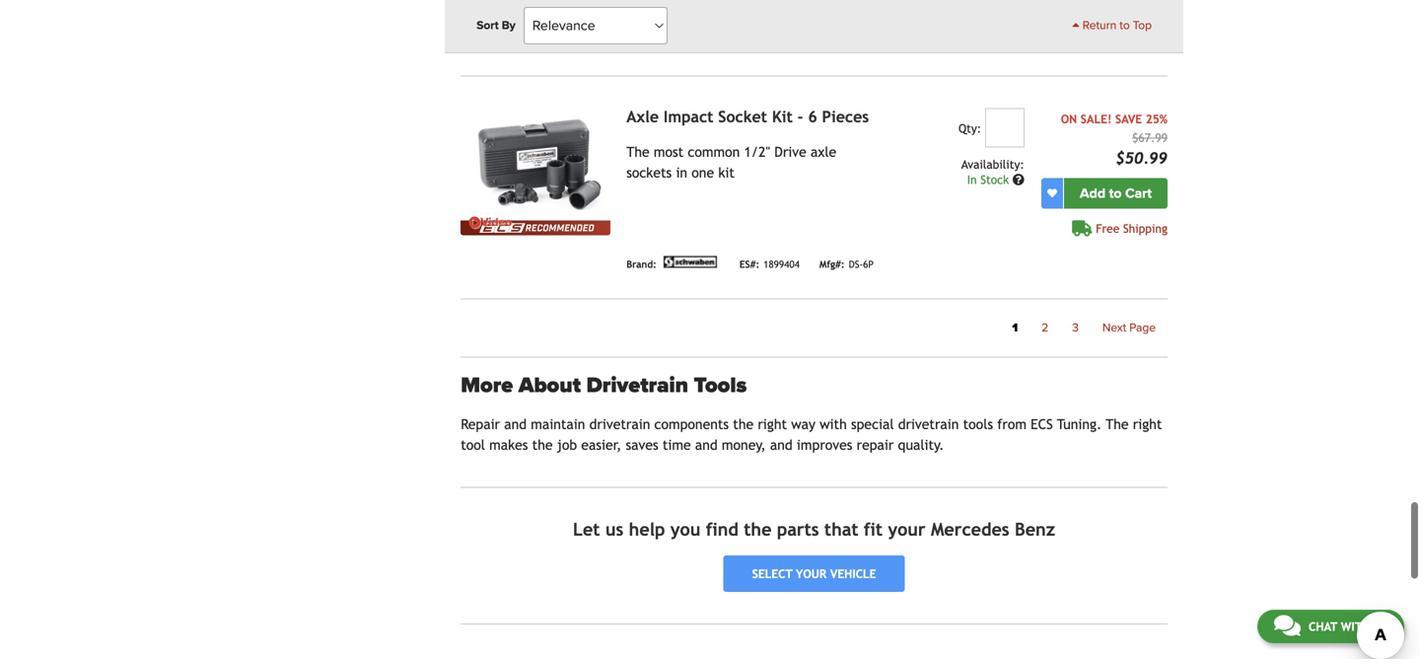 Task type: locate. For each thing, give the bounding box(es) containing it.
1 vertical spatial the
[[1106, 416, 1129, 432]]

1899404
[[764, 259, 800, 270]]

0 vertical spatial the
[[627, 144, 650, 160]]

and
[[504, 416, 527, 432], [696, 437, 718, 453], [771, 437, 793, 453]]

mfg#: ds-6p
[[820, 259, 874, 270]]

1 vertical spatial with
[[1342, 620, 1371, 634]]

and up makes
[[504, 416, 527, 432]]

drivetrain up quality.
[[899, 416, 960, 432]]

your inside button
[[796, 567, 827, 581]]

repair
[[857, 437, 894, 453]]

0 horizontal spatial with
[[820, 416, 847, 432]]

let us help you find the parts that fit your     mercedes benz
[[573, 519, 1056, 540]]

2
[[1042, 320, 1049, 335]]

impact
[[664, 107, 714, 126]]

None number field
[[986, 108, 1025, 147]]

0 horizontal spatial the
[[627, 144, 650, 160]]

drivetrain
[[587, 372, 689, 398]]

ecs tuning recommends this product. image
[[461, 220, 611, 235]]

schwaben - corporate logo image
[[661, 256, 720, 268]]

return
[[1083, 18, 1117, 33]]

0 vertical spatial your
[[889, 519, 926, 540]]

tools
[[694, 372, 747, 398]]

on
[[1062, 112, 1078, 126]]

the up 'money,'
[[733, 416, 754, 432]]

0 horizontal spatial drivetrain
[[590, 416, 651, 432]]

es#4368461 - 1735kt - 1 gallon power fill pro fluid transfer pump with dsg filling adaptor - includes a shut-off valve for optimum control and less mess - assembled by ecs - audi bmw volkswagen mercedes benz mini porsche image
[[461, 0, 611, 6]]

more about drivetrain tools
[[461, 372, 747, 398]]

tool
[[461, 437, 485, 453]]

0 horizontal spatial your
[[796, 567, 827, 581]]

chat with us link
[[1258, 610, 1405, 643]]

with up improves
[[820, 416, 847, 432]]

special
[[852, 416, 895, 432]]

tuning.
[[1058, 416, 1102, 432]]

1 drivetrain from the left
[[590, 416, 651, 432]]

your right the fit
[[889, 519, 926, 540]]

1/2"
[[745, 144, 771, 160]]

1 vertical spatial your
[[796, 567, 827, 581]]

1 horizontal spatial the
[[1106, 416, 1129, 432]]

benz
[[1015, 519, 1056, 540]]

let
[[573, 519, 600, 540]]

-
[[798, 107, 804, 126]]

assembled by ecs - corporate logo image
[[661, 20, 760, 45]]

pieces
[[823, 107, 870, 126]]

free
[[1097, 221, 1120, 235]]

2 right from the left
[[1134, 416, 1163, 432]]

add
[[1081, 185, 1106, 202]]

sort
[[477, 18, 499, 33]]

axle
[[627, 107, 659, 126]]

right right tuning.
[[1134, 416, 1163, 432]]

to for cart
[[1110, 185, 1122, 202]]

to
[[1120, 18, 1131, 33], [1110, 185, 1122, 202]]

save
[[1116, 112, 1143, 126]]

add to wish list image
[[1048, 188, 1058, 198]]

1 horizontal spatial with
[[1342, 620, 1371, 634]]

0 vertical spatial to
[[1120, 18, 1131, 33]]

2 brand: from the top
[[627, 259, 657, 270]]

the most common 1/2" drive axle sockets in one kit
[[627, 144, 837, 180]]

on sale!                         save 25% $67.99 $50.99
[[1062, 112, 1168, 167]]

more
[[461, 372, 513, 398]]

1 horizontal spatial right
[[1134, 416, 1163, 432]]

most
[[654, 144, 684, 160]]

drivetrain
[[590, 416, 651, 432], [899, 416, 960, 432]]

sort by
[[477, 18, 516, 33]]

components
[[655, 416, 729, 432]]

socket
[[719, 107, 768, 126]]

the
[[733, 416, 754, 432], [533, 437, 553, 453], [744, 519, 772, 540]]

your right 'select'
[[796, 567, 827, 581]]

add to cart button
[[1065, 178, 1168, 208]]

1
[[1013, 320, 1019, 335]]

with left us
[[1342, 620, 1371, 634]]

with
[[820, 416, 847, 432], [1342, 620, 1371, 634]]

6p
[[864, 259, 874, 270]]

0 horizontal spatial right
[[758, 416, 787, 432]]

the
[[627, 144, 650, 160], [1106, 416, 1129, 432]]

the inside the most common 1/2" drive axle sockets in one kit
[[627, 144, 650, 160]]

3
[[1073, 320, 1079, 335]]

fit
[[864, 519, 883, 540]]

to left the 'top'
[[1120, 18, 1131, 33]]

find
[[706, 519, 739, 540]]

from
[[998, 416, 1027, 432]]

repair and maintain drivetrain components the right way with special drivetrain tools from ecs tuning. the right tool makes the job easier, saves time and money, and improves repair quality.
[[461, 416, 1163, 453]]

quality.
[[899, 437, 945, 453]]

the up sockets
[[627, 144, 650, 160]]

to for top
[[1120, 18, 1131, 33]]

to inside button
[[1110, 185, 1122, 202]]

brand:
[[627, 36, 657, 47], [627, 259, 657, 270]]

comments image
[[1275, 614, 1301, 637]]

the left job at the bottom
[[533, 437, 553, 453]]

brand: left assembled by ecs - corporate logo
[[627, 36, 657, 47]]

to right add
[[1110, 185, 1122, 202]]

brand: left schwaben - corporate logo in the top of the page
[[627, 259, 657, 270]]

1 link
[[1001, 315, 1030, 341]]

and down the way
[[771, 437, 793, 453]]

common
[[688, 144, 740, 160]]

0 vertical spatial the
[[733, 416, 754, 432]]

2 vertical spatial the
[[744, 519, 772, 540]]

ecs
[[1031, 416, 1054, 432]]

kit
[[719, 165, 735, 180]]

shipping
[[1124, 221, 1168, 235]]

axle
[[811, 144, 837, 160]]

es#:
[[740, 259, 760, 270]]

the right find
[[744, 519, 772, 540]]

qty:
[[959, 121, 982, 135]]

repair
[[461, 416, 500, 432]]

0 vertical spatial brand:
[[627, 36, 657, 47]]

the right tuning.
[[1106, 416, 1129, 432]]

1 horizontal spatial drivetrain
[[899, 416, 960, 432]]

right left the way
[[758, 416, 787, 432]]

drivetrain up easier,
[[590, 416, 651, 432]]

the for drivetrain
[[733, 416, 754, 432]]

makes
[[490, 437, 528, 453]]

availability:
[[962, 157, 1025, 171]]

1 vertical spatial to
[[1110, 185, 1122, 202]]

your
[[889, 519, 926, 540], [796, 567, 827, 581]]

2 horizontal spatial and
[[771, 437, 793, 453]]

1 vertical spatial brand:
[[627, 259, 657, 270]]

1 brand: from the top
[[627, 36, 657, 47]]

0 vertical spatial with
[[820, 416, 847, 432]]

and down components
[[696, 437, 718, 453]]



Task type: vqa. For each thing, say whether or not it's contained in the screenshot.
Replace
no



Task type: describe. For each thing, give the bounding box(es) containing it.
stock
[[981, 172, 1010, 186]]

paginated product list navigation navigation
[[461, 315, 1168, 341]]

1 horizontal spatial and
[[696, 437, 718, 453]]

you
[[671, 519, 701, 540]]

2 drivetrain from the left
[[899, 416, 960, 432]]

drive
[[775, 144, 807, 160]]

1 vertical spatial the
[[533, 437, 553, 453]]

the inside the repair and maintain drivetrain components the right way with special drivetrain tools from ecs tuning. the right tool makes the job easier, saves time and money, and improves repair quality.
[[1106, 416, 1129, 432]]

mfg#:
[[820, 259, 845, 270]]

return to top link
[[1073, 17, 1153, 35]]

caret up image
[[1073, 19, 1080, 31]]

parts
[[777, 519, 820, 540]]

saves
[[626, 437, 659, 453]]

chat
[[1309, 620, 1338, 634]]

ds-
[[849, 259, 864, 270]]

money,
[[722, 437, 766, 453]]

top
[[1134, 18, 1153, 33]]

brand: for assembled by ecs - corporate logo
[[627, 36, 657, 47]]

page
[[1130, 320, 1157, 335]]

chat with us
[[1309, 620, 1388, 634]]

improves
[[797, 437, 853, 453]]

job
[[557, 437, 577, 453]]

in
[[676, 165, 688, 180]]

next page link
[[1091, 315, 1168, 341]]

next page
[[1103, 320, 1157, 335]]

mercedes
[[932, 519, 1010, 540]]

time
[[663, 437, 691, 453]]

1 right from the left
[[758, 416, 787, 432]]

us
[[606, 519, 624, 540]]

axle impact socket kit - 6 pieces link
[[627, 107, 870, 126]]

add to cart
[[1081, 185, 1153, 202]]

that
[[825, 519, 859, 540]]

sale!
[[1081, 112, 1112, 126]]

with inside the repair and maintain drivetrain components the right way with special drivetrain tools from ecs tuning. the right tool makes the job easier, saves time and money, and improves repair quality.
[[820, 416, 847, 432]]

question circle image
[[1013, 173, 1025, 185]]

with inside chat with us link
[[1342, 620, 1371, 634]]

select
[[753, 567, 793, 581]]

es#: 1899404
[[740, 259, 800, 270]]

6
[[809, 107, 818, 126]]

next
[[1103, 320, 1127, 335]]

select your vehicle
[[753, 567, 877, 581]]

the for you
[[744, 519, 772, 540]]

cart
[[1126, 185, 1153, 202]]

25%
[[1146, 112, 1168, 126]]

1 horizontal spatial your
[[889, 519, 926, 540]]

by
[[502, 18, 516, 33]]

free shipping
[[1097, 221, 1168, 235]]

easier,
[[582, 437, 622, 453]]

brand: for schwaben - corporate logo in the top of the page
[[627, 259, 657, 270]]

maintain
[[531, 416, 586, 432]]

es#1899404 - ds-6p - axle impact socket kit - 6 pieces - the most common 1/2" drive axle sockets in one kit - schwaben - audi bmw volkswagen mercedes benz mini porsche image
[[461, 108, 611, 220]]

about
[[519, 372, 581, 398]]

return to top
[[1080, 18, 1153, 33]]

$67.99
[[1133, 131, 1168, 144]]

one
[[692, 165, 715, 180]]

in
[[968, 172, 978, 186]]

help
[[629, 519, 666, 540]]

$50.99
[[1116, 149, 1168, 167]]

in stock
[[968, 172, 1013, 186]]

2 link
[[1030, 315, 1061, 341]]

us
[[1374, 620, 1388, 634]]

0 horizontal spatial and
[[504, 416, 527, 432]]

way
[[792, 416, 816, 432]]

tools
[[964, 416, 994, 432]]

3 link
[[1061, 315, 1091, 341]]

kit
[[773, 107, 793, 126]]

sockets
[[627, 165, 672, 180]]

vehicle
[[831, 567, 877, 581]]

select your vehicle button
[[724, 555, 905, 592]]

axle impact socket kit - 6 pieces
[[627, 107, 870, 126]]



